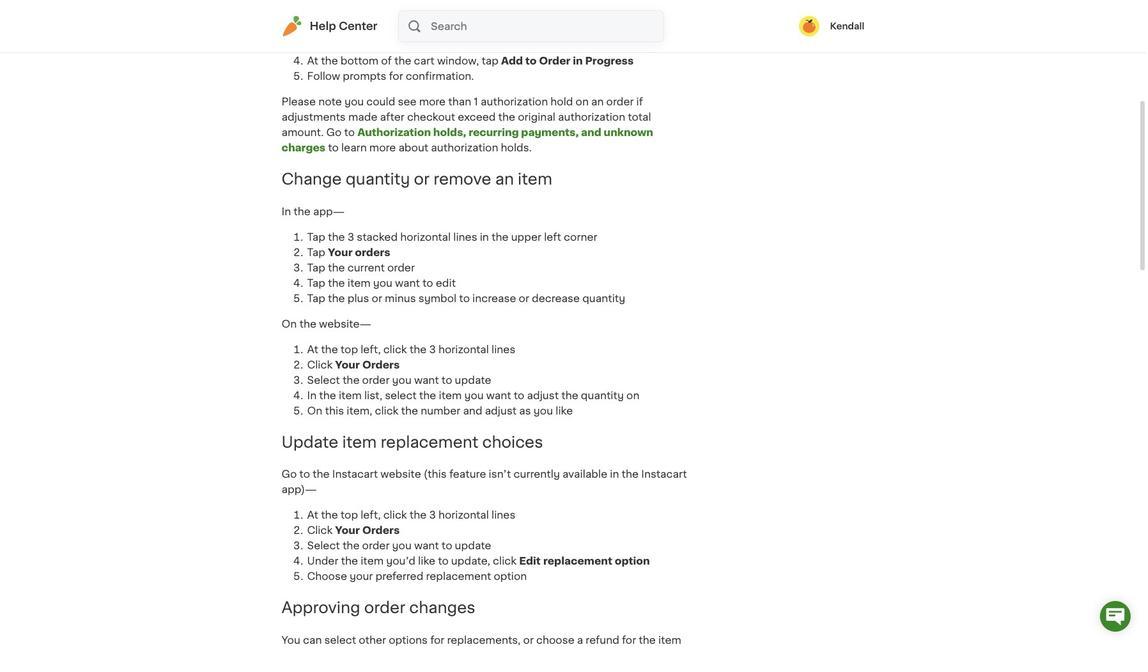 Task type: describe. For each thing, give the bounding box(es) containing it.
1 vertical spatial replacement
[[544, 557, 613, 567]]

want inside make sure you're in the correct store page find each item you want to add shopping cart icon at the bottom of the cart window, tap add to order in progress follow prompts for confirmation.
[[407, 25, 432, 35]]

minus
[[385, 293, 416, 304]]

1 horizontal spatial instacart
[[642, 470, 687, 480]]

your for at the top left, click the 3 horizontal lines click your orders select the order you want to update in the item list, select the item you want to adjust the quantity on on this item, click the number and adjust as you like
[[335, 360, 360, 370]]

as
[[519, 406, 531, 416]]

1
[[474, 96, 478, 107]]

you can select other options for replacements, or choose a refund for the item
[[282, 636, 682, 648]]

you
[[282, 636, 301, 646]]

to left learn
[[328, 142, 339, 153]]

note
[[319, 96, 342, 107]]

horizontal for the
[[439, 344, 489, 355]]

hold
[[551, 96, 573, 107]]

store
[[469, 9, 499, 20]]

make
[[307, 9, 335, 20]]

isn't
[[489, 470, 511, 480]]

a
[[577, 636, 583, 646]]

1 tap from the top
[[307, 232, 326, 242]]

orders for list,
[[362, 360, 400, 370]]

kendall
[[830, 22, 865, 31]]

0 vertical spatial on
[[282, 319, 297, 329]]

credits,
[[804, 27, 842, 36]]

gift
[[719, 40, 737, 49]]

or down to learn more about authorization holds.
[[414, 172, 430, 187]]

corner
[[564, 232, 598, 242]]

icon
[[427, 40, 449, 50]]

0 horizontal spatial option
[[494, 572, 527, 582]]

choose
[[537, 636, 575, 646]]

left, for list,
[[361, 344, 381, 355]]

preferred
[[376, 572, 424, 582]]

please note you could see more than 1 authorization hold on an order if adjustments made after checkout exceed the original authorization total amount. go to
[[282, 96, 651, 137]]

of inside terms of promos, credits, & gift cards
[[751, 27, 760, 36]]

confirmation.
[[406, 71, 474, 81]]

tap
[[482, 56, 499, 66]]

0 vertical spatial authorization
[[481, 96, 548, 107]]

and inside authorization holds, recurring payments, and unknown charges
[[581, 127, 602, 137]]

total
[[628, 112, 651, 122]]

see
[[398, 96, 417, 107]]

select inside "at the top left, click the 3 horizontal lines click your orders select the order you want to update in the item list, select the item you want to adjust the quantity on on this item, click the number and adjust as you like"
[[385, 391, 417, 401]]

1 horizontal spatial adjust
[[527, 391, 559, 401]]

you inside tap the 3 stacked horizontal lines in the upper left corner tap your orders tap the current order tap the item you want to edit tap the plus or minus symbol to increase or decrease quantity
[[373, 278, 393, 288]]

you inside please note you could see more than 1 authorization hold on an order if adjustments made after checkout exceed the original authorization total amount. go to
[[345, 96, 364, 107]]

approving
[[282, 601, 361, 616]]

approving order changes
[[282, 601, 480, 616]]

top for at the top left, click the 3 horizontal lines click your orders select the order you want to update in the item list, select the item you want to adjust the quantity on on this item, click the number and adjust as you like
[[341, 344, 358, 355]]

in right order
[[573, 56, 583, 66]]

at inside make sure you're in the correct store page find each item you want to add shopping cart icon at the bottom of the cart window, tap add to order in progress follow prompts for confirmation.
[[307, 56, 319, 66]]

item,
[[347, 406, 372, 416]]

can
[[303, 636, 322, 646]]

you right as
[[534, 406, 553, 416]]

edit
[[519, 557, 541, 567]]

1 vertical spatial more
[[369, 142, 396, 153]]

4 tap from the top
[[307, 278, 326, 288]]

in the app —
[[282, 206, 345, 217]]

— for on the website —
[[360, 319, 371, 329]]

follow
[[307, 71, 340, 81]]

stacked
[[357, 232, 398, 242]]

Search search field
[[430, 11, 664, 42]]

your
[[350, 572, 373, 582]]

user avatar image
[[800, 16, 820, 36]]

replacements,
[[447, 636, 521, 646]]

orders
[[355, 247, 390, 257]]

(this
[[424, 470, 447, 480]]

like inside "at the top left, click the 3 horizontal lines click your orders select the order you want to update in the item list, select the item you want to adjust the quantity on on this item, click the number and adjust as you like"
[[556, 406, 573, 416]]

rules
[[829, 4, 856, 13]]

currently
[[514, 470, 560, 480]]

window,
[[437, 56, 479, 66]]

in inside "at the top left, click the 3 horizontal lines click your orders select the order you want to update in the item list, select the item you want to adjust the quantity on on this item, click the number and adjust as you like"
[[307, 391, 317, 401]]

or right plus on the top left of the page
[[372, 293, 382, 304]]

progress
[[585, 56, 634, 66]]

horizontal inside tap the 3 stacked horizontal lines in the upper left corner tap your orders tap the current order tap the item you want to edit tap the plus or minus symbol to increase or decrease quantity
[[400, 232, 451, 242]]

update for item
[[455, 375, 492, 385]]

lines for click
[[492, 511, 516, 521]]

number
[[421, 406, 461, 416]]

to up as
[[514, 391, 525, 401]]

go inside please note you could see more than 1 authorization hold on an order if adjustments made after checkout exceed the original authorization total amount. go to
[[327, 127, 342, 137]]

cards
[[740, 40, 768, 49]]

if
[[637, 96, 643, 107]]

help center link
[[282, 16, 378, 36]]

could
[[367, 96, 395, 107]]

5 tap from the top
[[307, 293, 326, 304]]

choose
[[307, 572, 347, 582]]

update,
[[451, 557, 491, 567]]

you're
[[363, 9, 395, 20]]

2 horizontal spatial for
[[622, 636, 636, 646]]

under
[[307, 557, 339, 567]]

exceed
[[458, 112, 496, 122]]

update for update,
[[455, 541, 492, 552]]

page
[[501, 9, 527, 20]]

edit
[[436, 278, 456, 288]]

about
[[399, 142, 429, 153]]

3 tap from the top
[[307, 263, 326, 273]]

select for under
[[307, 541, 340, 552]]

0 horizontal spatial instacart
[[332, 470, 378, 480]]

instacart sweepstakes rules link
[[719, 0, 856, 20]]

learn
[[341, 142, 367, 153]]

add
[[501, 56, 523, 66]]

authorization holds, recurring payments, and unknown charges
[[282, 127, 654, 153]]

kendall link
[[800, 16, 865, 36]]

2 vertical spatial replacement
[[426, 572, 491, 582]]

order inside please note you could see more than 1 authorization hold on an order if adjustments made after checkout exceed the original authorization total amount. go to
[[607, 96, 634, 107]]

item inside at the top left, click the 3 horizontal lines click your orders select the order you want to update under the item you'd like to update, click edit replacement option choose your preferred replacement option
[[361, 557, 384, 567]]

order inside at the top left, click the 3 horizontal lines click your orders select the order you want to update under the item you'd like to update, click edit replacement option choose your preferred replacement option
[[362, 541, 390, 552]]

increase
[[473, 293, 516, 304]]

1 vertical spatial adjust
[[485, 406, 517, 416]]

sweepstakes
[[764, 4, 827, 13]]

0 horizontal spatial in
[[282, 206, 291, 217]]

holds,
[[433, 127, 466, 137]]

the inside you can select other options for replacements, or choose a refund for the item
[[639, 636, 656, 646]]

you up update item replacement choices
[[392, 375, 412, 385]]

click for at the top left, click the 3 horizontal lines click your orders select the order you want to update under the item you'd like to update, click edit replacement option choose your preferred replacement option
[[307, 526, 333, 536]]

to up number
[[442, 375, 452, 385]]

0 vertical spatial replacement
[[381, 435, 479, 450]]

to right add
[[526, 56, 537, 66]]

you up choices
[[465, 391, 484, 401]]

top for at the top left, click the 3 horizontal lines click your orders select the order you want to update under the item you'd like to update, click edit replacement option choose your preferred replacement option
[[341, 511, 358, 521]]

&
[[844, 27, 851, 36]]

prompts
[[343, 71, 387, 81]]

symbol
[[419, 293, 457, 304]]

make sure you're in the correct store page find each item you want to add shopping cart icon at the bottom of the cart window, tap add to order in progress follow prompts for confirmation.
[[307, 9, 634, 81]]

add
[[448, 25, 468, 35]]

or inside you can select other options for replacements, or choose a refund for the item
[[523, 636, 534, 646]]

1 horizontal spatial option
[[615, 557, 650, 567]]

on inside please note you could see more than 1 authorization hold on an order if adjustments made after checkout exceed the original authorization total amount. go to
[[576, 96, 589, 107]]

available
[[563, 470, 608, 480]]

terms of promos, credits, & gift cards link
[[719, 20, 865, 56]]

please
[[282, 96, 316, 107]]

adjustments
[[282, 112, 346, 122]]

change quantity or remove an item
[[282, 172, 552, 187]]

order inside tap the 3 stacked horizontal lines in the upper left corner tap your orders tap the current order tap the item you want to edit tap the plus or minus symbol to increase or decrease quantity
[[388, 263, 415, 273]]

more inside please note you could see more than 1 authorization hold on an order if adjustments made after checkout exceed the original authorization total amount. go to
[[419, 96, 446, 107]]

correct
[[429, 9, 467, 20]]

to right symbol
[[459, 293, 470, 304]]

of inside make sure you're in the correct store page find each item you want to add shopping cart icon at the bottom of the cart window, tap add to order in progress follow prompts for confirmation.
[[381, 56, 392, 66]]

orders for you'd
[[362, 526, 400, 536]]

select inside you can select other options for replacements, or choose a refund for the item
[[325, 636, 356, 646]]

quantity inside "at the top left, click the 3 horizontal lines click your orders select the order you want to update in the item list, select the item you want to adjust the quantity on on this item, click the number and adjust as you like"
[[581, 391, 624, 401]]



Task type: vqa. For each thing, say whether or not it's contained in the screenshot.
the want
yes



Task type: locate. For each thing, give the bounding box(es) containing it.
other
[[359, 636, 386, 646]]

1 at from the top
[[307, 56, 319, 66]]

update item replacement choices
[[282, 435, 543, 450]]

quantity inside tap the 3 stacked horizontal lines in the upper left corner tap your orders tap the current order tap the item you want to edit tap the plus or minus symbol to increase or decrease quantity
[[583, 293, 626, 304]]

0 horizontal spatial adjust
[[485, 406, 517, 416]]

at for at the top left, click the 3 horizontal lines click your orders select the order you want to update in the item list, select the item you want to adjust the quantity on on this item, click the number and adjust as you like
[[307, 344, 319, 355]]

and inside "at the top left, click the 3 horizontal lines click your orders select the order you want to update in the item list, select the item you want to adjust the quantity on on this item, click the number and adjust as you like"
[[463, 406, 483, 416]]

terms
[[719, 27, 748, 36]]

1 vertical spatial select
[[307, 541, 340, 552]]

2 vertical spatial 3
[[429, 511, 436, 521]]

horizontal inside "at the top left, click the 3 horizontal lines click your orders select the order you want to update in the item list, select the item you want to adjust the quantity on on this item, click the number and adjust as you like"
[[439, 344, 489, 355]]

orders inside at the top left, click the 3 horizontal lines click your orders select the order you want to update under the item you'd like to update, click edit replacement option choose your preferred replacement option
[[362, 526, 400, 536]]

remove
[[434, 172, 492, 187]]

on the website —
[[282, 319, 371, 329]]

3 for at the top left, click the 3 horizontal lines click your orders select the order you want to update in the item list, select the item you want to adjust the quantity on on this item, click the number and adjust as you like
[[429, 344, 436, 355]]

go
[[327, 127, 342, 137], [282, 470, 297, 480]]

more down authorization
[[369, 142, 396, 153]]

0 vertical spatial of
[[751, 27, 760, 36]]

and left unknown
[[581, 127, 602, 137]]

order inside "at the top left, click the 3 horizontal lines click your orders select the order you want to update in the item list, select the item you want to adjust the quantity on on this item, click the number and adjust as you like"
[[362, 375, 390, 385]]

update inside "at the top left, click the 3 horizontal lines click your orders select the order you want to update in the item list, select the item you want to adjust the quantity on on this item, click the number and adjust as you like"
[[455, 375, 492, 385]]

on inside "at the top left, click the 3 horizontal lines click your orders select the order you want to update in the item list, select the item you want to adjust the quantity on on this item, click the number and adjust as you like"
[[307, 406, 323, 416]]

lines inside tap the 3 stacked horizontal lines in the upper left corner tap your orders tap the current order tap the item you want to edit tap the plus or minus symbol to increase or decrease quantity
[[454, 232, 477, 242]]

1 vertical spatial top
[[341, 511, 358, 521]]

like inside at the top left, click the 3 horizontal lines click your orders select the order you want to update under the item you'd like to update, click edit replacement option choose your preferred replacement option
[[418, 557, 436, 567]]

click for at the top left, click the 3 horizontal lines click your orders select the order you want to update in the item list, select the item you want to adjust the quantity on on this item, click the number and adjust as you like
[[307, 360, 333, 370]]

and
[[581, 127, 602, 137], [463, 406, 483, 416]]

1 horizontal spatial select
[[385, 391, 417, 401]]

1 vertical spatial click
[[307, 526, 333, 536]]

update
[[282, 435, 339, 450]]

2 tap from the top
[[307, 247, 326, 257]]

your inside tap the 3 stacked horizontal lines in the upper left corner tap your orders tap the current order tap the item you want to edit tap the plus or minus symbol to increase or decrease quantity
[[328, 247, 353, 257]]

select for in
[[307, 375, 340, 385]]

order up the list,
[[362, 375, 390, 385]]

to learn more about authorization holds.
[[326, 142, 532, 153]]

3 left stacked
[[348, 232, 354, 242]]

at down "on the website —"
[[307, 344, 319, 355]]

to left update,
[[438, 557, 449, 567]]

replacement down update,
[[426, 572, 491, 582]]

like right as
[[556, 406, 573, 416]]

or right 'increase'
[[519, 293, 530, 304]]

2 select from the top
[[307, 541, 340, 552]]

2 vertical spatial your
[[335, 526, 360, 536]]

for inside make sure you're in the correct store page find each item you want to add shopping cart icon at the bottom of the cart window, tap add to order in progress follow prompts for confirmation.
[[389, 71, 403, 81]]

click up under on the left bottom of page
[[307, 526, 333, 536]]

top up your
[[341, 511, 358, 521]]

2 vertical spatial quantity
[[581, 391, 624, 401]]

the inside please note you could see more than 1 authorization hold on an order if adjustments made after checkout exceed the original authorization total amount. go to
[[499, 112, 516, 122]]

item inside you can select other options for replacements, or choose a refund for the item
[[659, 636, 682, 646]]

click up the you'd
[[383, 511, 407, 521]]

changes
[[409, 601, 476, 616]]

order up minus
[[388, 263, 415, 273]]

want up minus
[[395, 278, 420, 288]]

feature
[[450, 470, 486, 480]]

help center
[[310, 21, 378, 31]]

or left choose
[[523, 636, 534, 646]]

after
[[380, 112, 405, 122]]

or
[[414, 172, 430, 187], [372, 293, 382, 304], [519, 293, 530, 304], [523, 636, 534, 646]]

3 inside tap the 3 stacked horizontal lines in the upper left corner tap your orders tap the current order tap the item you want to edit tap the plus or minus symbol to increase or decrease quantity
[[348, 232, 354, 242]]

at inside "at the top left, click the 3 horizontal lines click your orders select the order you want to update in the item list, select the item you want to adjust the quantity on on this item, click the number and adjust as you like"
[[307, 344, 319, 355]]

1 horizontal spatial more
[[419, 96, 446, 107]]

at up under on the left bottom of page
[[307, 511, 319, 521]]

adjust up as
[[527, 391, 559, 401]]

0 horizontal spatial —
[[305, 485, 317, 495]]

left, up your
[[361, 511, 381, 521]]

you inside at the top left, click the 3 horizontal lines click your orders select the order you want to update under the item you'd like to update, click edit replacement option choose your preferred replacement option
[[392, 541, 412, 552]]

1 horizontal spatial and
[[581, 127, 602, 137]]

each
[[332, 25, 357, 35]]

options
[[389, 636, 428, 646]]

1 vertical spatial cart
[[414, 56, 435, 66]]

authorization down holds,
[[431, 142, 499, 153]]

0 horizontal spatial of
[[381, 56, 392, 66]]

of up cards
[[751, 27, 760, 36]]

than
[[448, 96, 472, 107]]

your up under on the left bottom of page
[[335, 526, 360, 536]]

— down plus on the top left of the page
[[360, 319, 371, 329]]

0 vertical spatial option
[[615, 557, 650, 567]]

cart down icon
[[414, 56, 435, 66]]

1 vertical spatial of
[[381, 56, 392, 66]]

to
[[435, 25, 446, 35], [526, 56, 537, 66], [344, 127, 355, 137], [328, 142, 339, 153], [423, 278, 433, 288], [459, 293, 470, 304], [442, 375, 452, 385], [514, 391, 525, 401], [300, 470, 310, 480], [442, 541, 452, 552], [438, 557, 449, 567]]

want up choices
[[487, 391, 511, 401]]

horizontal right stacked
[[400, 232, 451, 242]]

3 inside at the top left, click the 3 horizontal lines click your orders select the order you want to update under the item you'd like to update, click edit replacement option choose your preferred replacement option
[[429, 511, 436, 521]]

in inside tap the 3 stacked horizontal lines in the upper left corner tap your orders tap the current order tap the item you want to edit tap the plus or minus symbol to increase or decrease quantity
[[480, 232, 489, 242]]

item inside tap the 3 stacked horizontal lines in the upper left corner tap your orders tap the current order tap the item you want to edit tap the plus or minus symbol to increase or decrease quantity
[[348, 278, 371, 288]]

select inside "at the top left, click the 3 horizontal lines click your orders select the order you want to update in the item list, select the item you want to adjust the quantity on on this item, click the number and adjust as you like"
[[307, 375, 340, 385]]

1 select from the top
[[307, 375, 340, 385]]

in right available
[[610, 470, 619, 480]]

3 down (this
[[429, 511, 436, 521]]

lines inside at the top left, click the 3 horizontal lines click your orders select the order you want to update under the item you'd like to update, click edit replacement option choose your preferred replacement option
[[492, 511, 516, 521]]

in left app
[[282, 206, 291, 217]]

to up app)
[[300, 470, 310, 480]]

1 vertical spatial your
[[335, 360, 360, 370]]

terms of promos, credits, & gift cards
[[719, 27, 851, 49]]

3 down symbol
[[429, 344, 436, 355]]

go up app)
[[282, 470, 297, 480]]

lines inside "at the top left, click the 3 horizontal lines click your orders select the order you want to update in the item list, select the item you want to adjust the quantity on on this item, click the number and adjust as you like"
[[492, 344, 516, 355]]

want up icon
[[407, 25, 432, 35]]

1 vertical spatial an
[[495, 172, 514, 187]]

to up update,
[[442, 541, 452, 552]]

tap
[[307, 232, 326, 242], [307, 247, 326, 257], [307, 263, 326, 273], [307, 278, 326, 288], [307, 293, 326, 304]]

0 vertical spatial website
[[319, 319, 360, 329]]

payments,
[[521, 127, 579, 137]]

on
[[282, 319, 297, 329], [307, 406, 323, 416]]

0 vertical spatial 3
[[348, 232, 354, 242]]

list,
[[364, 391, 382, 401]]

1 vertical spatial orders
[[362, 526, 400, 536]]

authorization down hold
[[558, 112, 626, 122]]

1 vertical spatial select
[[325, 636, 356, 646]]

at for at the top left, click the 3 horizontal lines click your orders select the order you want to update under the item you'd like to update, click edit replacement option choose your preferred replacement option
[[307, 511, 319, 521]]

0 vertical spatial lines
[[454, 232, 477, 242]]

0 vertical spatial your
[[328, 247, 353, 257]]

center
[[339, 21, 378, 31]]

app
[[313, 206, 333, 217]]

horizontal for to
[[439, 511, 489, 521]]

1 vertical spatial on
[[627, 391, 640, 401]]

0 horizontal spatial on
[[576, 96, 589, 107]]

item inside make sure you're in the correct store page find each item you want to add shopping cart icon at the bottom of the cart window, tap add to order in progress follow prompts for confirmation.
[[360, 25, 383, 35]]

1 vertical spatial quantity
[[583, 293, 626, 304]]

1 vertical spatial left,
[[361, 511, 381, 521]]

want up number
[[414, 375, 439, 385]]

go up learn
[[327, 127, 342, 137]]

1 vertical spatial horizontal
[[439, 344, 489, 355]]

order up the you'd
[[362, 541, 390, 552]]

order
[[539, 56, 571, 66]]

2 at from the top
[[307, 344, 319, 355]]

0 horizontal spatial on
[[282, 319, 297, 329]]

you inside make sure you're in the correct store page find each item you want to add shopping cart icon at the bottom of the cart window, tap add to order in progress follow prompts for confirmation.
[[385, 25, 405, 35]]

1 vertical spatial lines
[[492, 344, 516, 355]]

lines up edit
[[454, 232, 477, 242]]

at the top left, click the 3 horizontal lines click your orders select the order you want to update in the item list, select the item you want to adjust the quantity on on this item, click the number and adjust as you like
[[307, 344, 640, 416]]

authorization holds, recurring payments, and unknown charges link
[[282, 127, 654, 153]]

1 vertical spatial 3
[[429, 344, 436, 355]]

at inside at the top left, click the 3 horizontal lines click your orders select the order you want to update under the item you'd like to update, click edit replacement option choose your preferred replacement option
[[307, 511, 319, 521]]

1 top from the top
[[341, 344, 358, 355]]

1 horizontal spatial in
[[307, 391, 317, 401]]

an right hold
[[592, 96, 604, 107]]

you'd
[[386, 557, 416, 567]]

order up other
[[364, 601, 406, 616]]

go to the instacart website (this feature isn't currently available in the instacart app)
[[282, 470, 687, 495]]

2 left, from the top
[[361, 511, 381, 521]]

left, inside at the top left, click the 3 horizontal lines click your orders select the order you want to update under the item you'd like to update, click edit replacement option choose your preferred replacement option
[[361, 511, 381, 521]]

0 vertical spatial in
[[282, 206, 291, 217]]

left, for you'd
[[361, 511, 381, 521]]

in left upper
[[480, 232, 489, 242]]

0 vertical spatial cart
[[402, 40, 425, 50]]

to inside go to the instacart website (this feature isn't currently available in the instacart app)
[[300, 470, 310, 480]]

for right refund
[[622, 636, 636, 646]]

2 vertical spatial at
[[307, 511, 319, 521]]

order
[[607, 96, 634, 107], [388, 263, 415, 273], [362, 375, 390, 385], [362, 541, 390, 552], [364, 601, 406, 616]]

in
[[398, 9, 407, 20], [573, 56, 583, 66], [480, 232, 489, 242], [610, 470, 619, 480]]

your down "on the website —"
[[335, 360, 360, 370]]

decrease
[[532, 293, 580, 304]]

2 horizontal spatial —
[[360, 319, 371, 329]]

your for at the top left, click the 3 horizontal lines click your orders select the order you want to update under the item you'd like to update, click edit replacement option choose your preferred replacement option
[[335, 526, 360, 536]]

2 click from the top
[[307, 526, 333, 536]]

on inside "at the top left, click the 3 horizontal lines click your orders select the order you want to update in the item list, select the item you want to adjust the quantity on on this item, click the number and adjust as you like"
[[627, 391, 640, 401]]

0 horizontal spatial an
[[495, 172, 514, 187]]

orders up the list,
[[362, 360, 400, 370]]

select
[[307, 375, 340, 385], [307, 541, 340, 552]]

1 vertical spatial update
[[455, 541, 492, 552]]

3 inside "at the top left, click the 3 horizontal lines click your orders select the order you want to update in the item list, select the item you want to adjust the quantity on on this item, click the number and adjust as you like"
[[429, 344, 436, 355]]

— down update
[[305, 485, 317, 495]]

authorization up 'original'
[[481, 96, 548, 107]]

left, up the list,
[[361, 344, 381, 355]]

1 horizontal spatial like
[[556, 406, 573, 416]]

want
[[407, 25, 432, 35], [395, 278, 420, 288], [414, 375, 439, 385], [487, 391, 511, 401], [414, 541, 439, 552]]

1 horizontal spatial of
[[751, 27, 760, 36]]

order left if
[[607, 96, 634, 107]]

help
[[310, 21, 336, 31]]

1 vertical spatial on
[[307, 406, 323, 416]]

orders up the you'd
[[362, 526, 400, 536]]

2 orders from the top
[[362, 526, 400, 536]]

change
[[282, 172, 342, 187]]

unknown
[[604, 127, 654, 137]]

sure
[[338, 9, 360, 20]]

your inside "at the top left, click the 3 horizontal lines click your orders select the order you want to update in the item list, select the item you want to adjust the quantity on on this item, click the number and adjust as you like"
[[335, 360, 360, 370]]

0 vertical spatial orders
[[362, 360, 400, 370]]

—
[[333, 206, 345, 217], [360, 319, 371, 329], [305, 485, 317, 495]]

top inside "at the top left, click the 3 horizontal lines click your orders select the order you want to update in the item list, select the item you want to adjust the quantity on on this item, click the number and adjust as you like"
[[341, 344, 358, 355]]

you up made
[[345, 96, 364, 107]]

horizontal down symbol
[[439, 344, 489, 355]]

0 vertical spatial on
[[576, 96, 589, 107]]

0 vertical spatial select
[[385, 391, 417, 401]]

select right can
[[325, 636, 356, 646]]

update up number
[[455, 375, 492, 385]]

1 vertical spatial authorization
[[558, 112, 626, 122]]

1 left, from the top
[[361, 344, 381, 355]]

0 vertical spatial more
[[419, 96, 446, 107]]

0 vertical spatial left,
[[361, 344, 381, 355]]

at the top left, click the 3 horizontal lines click your orders select the order you want to update under the item you'd like to update, click edit replacement option choose your preferred replacement option
[[307, 511, 650, 582]]

top inside at the top left, click the 3 horizontal lines click your orders select the order you want to update under the item you'd like to update, click edit replacement option choose your preferred replacement option
[[341, 511, 358, 521]]

lines for you
[[492, 344, 516, 355]]

2 vertical spatial authorization
[[431, 142, 499, 153]]

1 click from the top
[[307, 360, 333, 370]]

0 vertical spatial select
[[307, 375, 340, 385]]

click inside "at the top left, click the 3 horizontal lines click your orders select the order you want to update in the item list, select the item you want to adjust the quantity on on this item, click the number and adjust as you like"
[[307, 360, 333, 370]]

authorization
[[358, 127, 431, 137]]

0 horizontal spatial more
[[369, 142, 396, 153]]

your up current in the left of the page
[[328, 247, 353, 257]]

you up the you'd
[[392, 541, 412, 552]]

0 vertical spatial top
[[341, 344, 358, 355]]

1 horizontal spatial on
[[307, 406, 323, 416]]

0 vertical spatial adjust
[[527, 391, 559, 401]]

1 horizontal spatial go
[[327, 127, 342, 137]]

click inside at the top left, click the 3 horizontal lines click your orders select the order you want to update under the item you'd like to update, click edit replacement option choose your preferred replacement option
[[307, 526, 333, 536]]

of down shopping
[[381, 56, 392, 66]]

1 vertical spatial like
[[418, 557, 436, 567]]

left, inside "at the top left, click the 3 horizontal lines click your orders select the order you want to update in the item list, select the item you want to adjust the quantity on on this item, click the number and adjust as you like"
[[361, 344, 381, 355]]

2 top from the top
[[341, 511, 358, 521]]

to up icon
[[435, 25, 446, 35]]

0 vertical spatial and
[[581, 127, 602, 137]]

click left edit
[[493, 557, 517, 567]]

want up the you'd
[[414, 541, 439, 552]]

at
[[307, 56, 319, 66], [307, 344, 319, 355], [307, 511, 319, 521]]

to inside please note you could see more than 1 authorization hold on an order if adjustments made after checkout exceed the original authorization total amount. go to
[[344, 127, 355, 137]]

2 horizontal spatial instacart
[[719, 4, 762, 13]]

1 orders from the top
[[362, 360, 400, 370]]

2 vertical spatial —
[[305, 485, 317, 495]]

you down you're
[[385, 25, 405, 35]]

to up learn
[[344, 127, 355, 137]]

1 vertical spatial option
[[494, 572, 527, 582]]

1 update from the top
[[455, 375, 492, 385]]

0 horizontal spatial for
[[389, 71, 403, 81]]

adjust
[[527, 391, 559, 401], [485, 406, 517, 416]]

charges
[[282, 142, 326, 153]]

want inside tap the 3 stacked horizontal lines in the upper left corner tap your orders tap the current order tap the item you want to edit tap the plus or minus symbol to increase or decrease quantity
[[395, 278, 420, 288]]

1 horizontal spatial —
[[333, 206, 345, 217]]

horizontal inside at the top left, click the 3 horizontal lines click your orders select the order you want to update under the item you'd like to update, click edit replacement option choose your preferred replacement option
[[439, 511, 489, 521]]

replacement up (this
[[381, 435, 479, 450]]

refund
[[586, 636, 620, 646]]

you down current in the left of the page
[[373, 278, 393, 288]]

0 horizontal spatial select
[[325, 636, 356, 646]]

1 vertical spatial —
[[360, 319, 371, 329]]

like right the you'd
[[418, 557, 436, 567]]

click down minus
[[383, 344, 407, 355]]

authorization
[[481, 96, 548, 107], [558, 112, 626, 122], [431, 142, 499, 153]]

0 horizontal spatial and
[[463, 406, 483, 416]]

website inside go to the instacart website (this feature isn't currently available in the instacart app)
[[381, 470, 421, 480]]

update
[[455, 375, 492, 385], [455, 541, 492, 552]]

in inside go to the instacart website (this feature isn't currently available in the instacart app)
[[610, 470, 619, 480]]

top down "on the website —"
[[341, 344, 358, 355]]

0 vertical spatial an
[[592, 96, 604, 107]]

1 vertical spatial website
[[381, 470, 421, 480]]

— for in the app —
[[333, 206, 345, 217]]

for right options
[[430, 636, 445, 646]]

0 vertical spatial like
[[556, 406, 573, 416]]

holds.
[[501, 142, 532, 153]]

cart
[[402, 40, 425, 50], [414, 56, 435, 66]]

3
[[348, 232, 354, 242], [429, 344, 436, 355], [429, 511, 436, 521]]

website down plus on the top left of the page
[[319, 319, 360, 329]]

click down "on the website —"
[[307, 360, 333, 370]]

1 vertical spatial go
[[282, 470, 297, 480]]

3 at from the top
[[307, 511, 319, 521]]

0 vertical spatial update
[[455, 375, 492, 385]]

website
[[319, 319, 360, 329], [381, 470, 421, 480]]

at up follow
[[307, 56, 319, 66]]

cart left icon
[[402, 40, 425, 50]]

in right you're
[[398, 9, 407, 20]]

— down change
[[333, 206, 345, 217]]

your inside at the top left, click the 3 horizontal lines click your orders select the order you want to update under the item you'd like to update, click edit replacement option choose your preferred replacement option
[[335, 526, 360, 536]]

adjust left as
[[485, 406, 517, 416]]

update inside at the top left, click the 3 horizontal lines click your orders select the order you want to update under the item you'd like to update, click edit replacement option choose your preferred replacement option
[[455, 541, 492, 552]]

made
[[348, 112, 378, 122]]

and right number
[[463, 406, 483, 416]]

amount.
[[282, 127, 324, 137]]

for up see
[[389, 71, 403, 81]]

in up update
[[307, 391, 317, 401]]

instacart image
[[282, 16, 302, 36]]

update up update,
[[455, 541, 492, 552]]

0 horizontal spatial like
[[418, 557, 436, 567]]

to left edit
[[423, 278, 433, 288]]

an inside please note you could see more than 1 authorization hold on an order if adjustments made after checkout exceed the original authorization total amount. go to
[[592, 96, 604, 107]]

recurring
[[469, 127, 519, 137]]

select inside at the top left, click the 3 horizontal lines click your orders select the order you want to update under the item you'd like to update, click edit replacement option choose your preferred replacement option
[[307, 541, 340, 552]]

select right the list,
[[385, 391, 417, 401]]

0 vertical spatial quantity
[[346, 172, 410, 187]]

2 vertical spatial lines
[[492, 511, 516, 521]]

promos,
[[762, 27, 802, 36]]

orders inside "at the top left, click the 3 horizontal lines click your orders select the order you want to update in the item list, select the item you want to adjust the quantity on on this item, click the number and adjust as you like"
[[362, 360, 400, 370]]

0 horizontal spatial go
[[282, 470, 297, 480]]

1 horizontal spatial on
[[627, 391, 640, 401]]

orders
[[362, 360, 400, 370], [362, 526, 400, 536]]

0 vertical spatial horizontal
[[400, 232, 451, 242]]

go inside go to the instacart website (this feature isn't currently available in the instacart app)
[[282, 470, 297, 480]]

lines down 'increase'
[[492, 344, 516, 355]]

horizontal down go to the instacart website (this feature isn't currently available in the instacart app)
[[439, 511, 489, 521]]

website down update item replacement choices
[[381, 470, 421, 480]]

2 update from the top
[[455, 541, 492, 552]]

the
[[410, 9, 427, 20], [321, 56, 338, 66], [395, 56, 412, 66], [499, 112, 516, 122], [294, 206, 311, 217], [328, 232, 345, 242], [492, 232, 509, 242], [328, 263, 345, 273], [328, 278, 345, 288], [328, 293, 345, 304], [300, 319, 317, 329], [321, 344, 338, 355], [410, 344, 427, 355], [343, 375, 360, 385], [319, 391, 336, 401], [419, 391, 436, 401], [562, 391, 579, 401], [401, 406, 418, 416], [313, 470, 330, 480], [622, 470, 639, 480], [321, 511, 338, 521], [410, 511, 427, 521], [343, 541, 360, 552], [341, 557, 358, 567], [639, 636, 656, 646]]

lines down go to the instacart website (this feature isn't currently available in the instacart app)
[[492, 511, 516, 521]]

select up under on the left bottom of page
[[307, 541, 340, 552]]

3 for at the top left, click the 3 horizontal lines click your orders select the order you want to update under the item you'd like to update, click edit replacement option choose your preferred replacement option
[[429, 511, 436, 521]]

1 vertical spatial at
[[307, 344, 319, 355]]

select up 'this'
[[307, 375, 340, 385]]

0 vertical spatial go
[[327, 127, 342, 137]]

item
[[360, 25, 383, 35], [518, 172, 552, 187], [348, 278, 371, 288], [339, 391, 362, 401], [439, 391, 462, 401], [342, 435, 377, 450], [361, 557, 384, 567], [659, 636, 682, 646]]

click down the list,
[[375, 406, 399, 416]]

want inside at the top left, click the 3 horizontal lines click your orders select the order you want to update under the item you'd like to update, click edit replacement option choose your preferred replacement option
[[414, 541, 439, 552]]

find
[[307, 25, 329, 35]]

replacement right edit
[[544, 557, 613, 567]]

more up the checkout
[[419, 96, 446, 107]]

left
[[544, 232, 562, 242]]

0 horizontal spatial website
[[319, 319, 360, 329]]

1 horizontal spatial for
[[430, 636, 445, 646]]

1 horizontal spatial an
[[592, 96, 604, 107]]

option
[[615, 557, 650, 567], [494, 572, 527, 582]]

an down holds.
[[495, 172, 514, 187]]

2 vertical spatial horizontal
[[439, 511, 489, 521]]

1 horizontal spatial website
[[381, 470, 421, 480]]

0 vertical spatial —
[[333, 206, 345, 217]]

1 vertical spatial and
[[463, 406, 483, 416]]

app)
[[282, 485, 305, 495]]

0 vertical spatial click
[[307, 360, 333, 370]]



